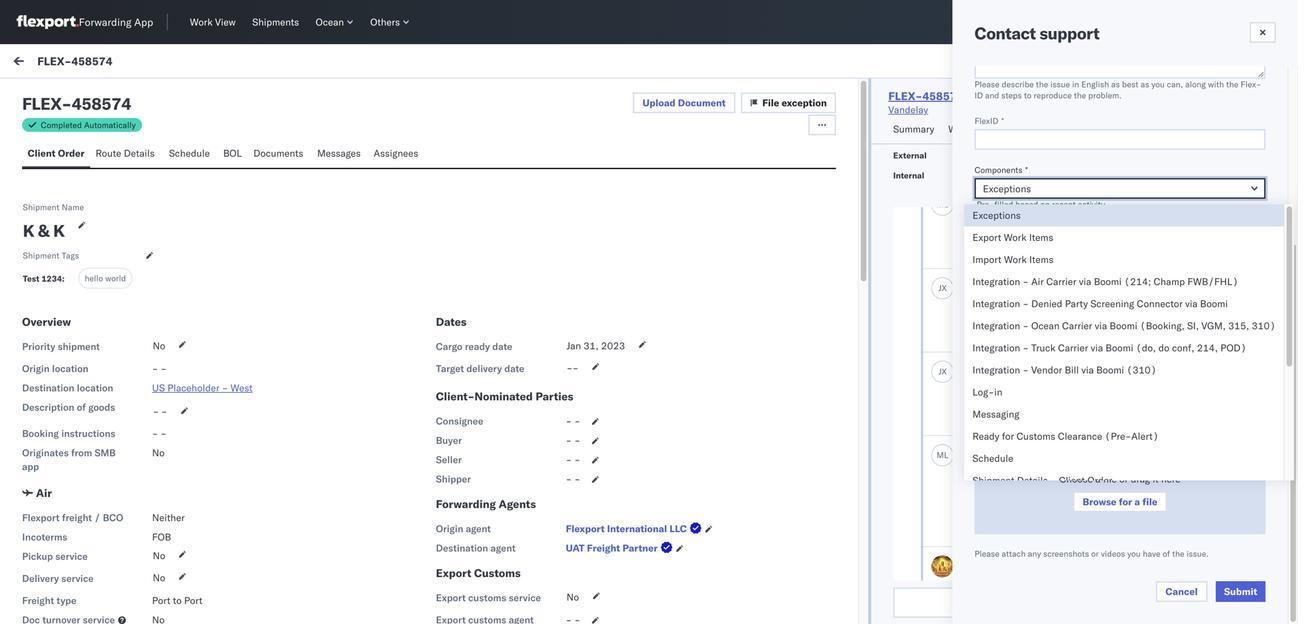 Task type: locate. For each thing, give the bounding box(es) containing it.
carrier for air
[[1046, 276, 1076, 288]]

location up goods
[[77, 382, 113, 394]]

vandelay link
[[888, 103, 928, 117]]

order up 66 on shipment
[[1012, 123, 1037, 135]]

2023
[[993, 250, 1014, 260], [993, 333, 1014, 344], [601, 340, 625, 352], [993, 417, 1014, 427], [1030, 528, 1051, 538]]

1 vertical spatial jie xiong button
[[962, 366, 1003, 378]]

is there a workaround available? *
[[975, 370, 1101, 380]]

documents left pm
[[253, 147, 303, 159]]

nov left the i
[[962, 250, 976, 260]]

- - for consignee
[[566, 415, 580, 427]]

1 vertical spatial matthew loftus button
[[962, 450, 1035, 462]]

for for customs
[[1002, 431, 1014, 443]]

1 vertical spatial 0
[[1063, 170, 1068, 181]]

1 horizontal spatial order
[[1012, 123, 1037, 135]]

for inside list box
[[1002, 431, 1014, 443]]

1 vertical spatial details
[[1017, 475, 1048, 487]]

contact support
[[975, 23, 1099, 44]]

0 horizontal spatial customs
[[474, 567, 521, 581]]

1 1:27 from the top
[[1026, 333, 1044, 344]]

2 down matthew loftus
[[962, 214, 967, 224]]

2 (0) from the left
[[129, 88, 147, 100]]

external for external (0)
[[22, 88, 61, 100]]

flex- 458574
[[679, 160, 744, 172]]

0 vertical spatial matthew loftus button
[[962, 199, 1035, 211]]

forwarding for forwarding agents
[[436, 498, 496, 511]]

file exception button
[[1085, 51, 1179, 71], [1085, 51, 1179, 71], [741, 93, 836, 113], [741, 93, 836, 113]]

2 parties button up i.e.
[[962, 296, 1003, 308]]

resolving inside the resolving feature test nov 14, 2023 at 1:27 pm
[[962, 314, 1001, 326]]

1 matthew from the top
[[962, 199, 1003, 211]]

1 x from the top
[[942, 283, 947, 293]]

resolving for feature
[[962, 314, 1001, 326]]

2 please from the top
[[975, 549, 999, 560]]

0 horizontal spatial file
[[1103, 473, 1117, 486]]

(optional)
[[1021, 432, 1064, 442]]

14, inside hello nov 14, 2023 at 10:55 am
[[978, 250, 991, 260]]

schedule button
[[163, 141, 218, 168]]

this inside i.e. this issue could affect customs release or could cause demurrage charges.
[[988, 333, 1003, 344]]

1 horizontal spatial exceptions
[[1075, 150, 1117, 161]]

2 xiong from the top
[[976, 366, 1003, 378]]

service for pickup service
[[55, 551, 88, 563]]

is
[[975, 370, 981, 380]]

1 (0) from the left
[[64, 88, 82, 100]]

1 horizontal spatial client order
[[983, 123, 1037, 135]]

flex-458574 up external (0)
[[37, 54, 112, 68]]

resize handle column header for client
[[1131, 115, 1147, 261]]

parties down does
[[969, 297, 1003, 308]]

please inside 'please describe the issue in english as best as you can, along with the flex- id and steps to reproduce the problem.'
[[975, 79, 999, 90]]

3 parties from the top
[[969, 381, 1003, 391]]

clearance
[[1058, 431, 1102, 443]]

shipments
[[252, 16, 299, 28]]

internal for internal
[[893, 170, 924, 181]]

flexport for flexport freight / bco
[[22, 512, 60, 524]]

4 parties from the top
[[969, 464, 1003, 475]]

j for test
[[938, 367, 942, 377]]

m l for (edited)  nov 21, 2023 at 4:00 pm
[[937, 450, 949, 461]]

cargo ready date
[[436, 341, 512, 353]]

1 horizontal spatial details
[[1017, 475, 1048, 487]]

0 horizontal spatial completed automatically
[[41, 120, 136, 130]]

1 horizontal spatial of
[[1051, 225, 1058, 235]]

browse for a file
[[1083, 496, 1157, 508]]

is up import work items
[[1015, 241, 1022, 253]]

1 vertical spatial customs
[[474, 567, 521, 581]]

1 all from the top
[[963, 150, 973, 161]]

matthew inside matthew loftus 2 parties
[[962, 450, 1003, 462]]

66
[[991, 150, 1001, 161]]

details
[[124, 147, 155, 159], [1017, 475, 1048, 487]]

5 resize handle column header from the left
[[1273, 115, 1290, 261]]

0 horizontal spatial messages
[[317, 147, 361, 159]]

0 horizontal spatial k
[[23, 220, 34, 241]]

2 jie xiong button from the top
[[962, 366, 1003, 378]]

0 vertical spatial carrier
[[1046, 276, 1076, 288]]

m for (edited)  nov 21, 2023 at 4:00 pm
[[937, 450, 944, 461]]

client-
[[436, 390, 475, 404]]

1 all button from the top
[[955, 147, 981, 164]]

shipment inside list box
[[972, 475, 1014, 487]]

0 vertical spatial all
[[963, 150, 973, 161]]

jie xiong button for feature
[[962, 283, 1003, 295]]

automatically up route details
[[84, 120, 136, 130]]

0 vertical spatial file
[[1103, 473, 1117, 486]]

integration for integration - denied party screening connector via boomi
[[972, 298, 1020, 310]]

sops button
[[1084, 117, 1120, 144]]

2 yes from the top
[[994, 386, 1009, 398]]

m for nov 14, 2023 at 10:55 am
[[937, 199, 944, 210]]

1 horizontal spatial 0
[[1135, 150, 1140, 161]]

cancel button
[[1156, 582, 1208, 603]]

2 for feature
[[962, 297, 967, 308]]

1 vertical spatial import
[[972, 254, 1001, 266]]

route for route
[[1051, 123, 1077, 135]]

1 vertical spatial shipment
[[1010, 170, 1045, 181]]

2 up the resolving feature test nov 14, 2023 at 1:27 pm
[[962, 297, 967, 308]]

1 horizontal spatial could
[[1147, 333, 1168, 344]]

via up i.e. this issue could affect customs release or could cause demurrage charges. in the bottom right of the page
[[1095, 320, 1107, 332]]

0 vertical spatial l
[[944, 199, 949, 210]]

you inside 'please describe the issue in english as best as you can, along with the flex- id and steps to reproduce the problem.'
[[1151, 79, 1165, 90]]

0 horizontal spatial documents
[[253, 147, 303, 159]]

2 x from the top
[[942, 367, 947, 377]]

due right past
[[1146, 241, 1162, 253]]

1 horizontal spatial origin
[[436, 523, 463, 535]]

you
[[1151, 79, 1165, 90], [1127, 549, 1141, 560]]

- - for seller
[[566, 454, 580, 466]]

2 matthew from the top
[[962, 450, 1003, 462]]

flex- right my
[[37, 54, 71, 68]]

details inside route details 'button'
[[124, 147, 155, 159]]

hello inside hello nov 14, 2023 at 10:55 am
[[962, 231, 983, 243]]

0 horizontal spatial issue
[[1005, 333, 1024, 344]]

0 vertical spatial m l
[[937, 199, 949, 210]]

flexport for flexport international llc
[[566, 523, 605, 535]]

export customs service
[[436, 592, 541, 604]]

issue
[[1050, 79, 1070, 90], [1162, 257, 1185, 269], [1005, 333, 1024, 344]]

flexid
[[975, 116, 998, 126]]

0 vertical spatial route
[[1051, 123, 1077, 135]]

(0) for internal (0)
[[129, 88, 147, 100]]

pm up vendor
[[1046, 333, 1058, 344]]

None text field
[[975, 129, 1266, 150], [893, 588, 1276, 619], [975, 129, 1266, 150], [893, 588, 1276, 619]]

test inside resolving test nov 14, 2023 at 1:27 pm
[[1004, 398, 1020, 410]]

2 left log-
[[962, 381, 967, 391]]

* right issue?
[[1103, 225, 1105, 235]]

1 horizontal spatial customs
[[1017, 431, 1055, 443]]

1 vertical spatial internal
[[893, 170, 924, 181]]

3 exceptions
[[1068, 150, 1117, 161]]

k & k
[[23, 220, 65, 241]]

customs right affect
[[1074, 333, 1105, 344]]

pst
[[327, 149, 344, 161]]

1 horizontal spatial file
[[1142, 496, 1157, 508]]

route for route details
[[96, 147, 121, 159]]

resolving inside resolving test nov 14, 2023 at 1:27 pm
[[962, 398, 1001, 410]]

1 j x from the top
[[938, 283, 947, 293]]

0 vertical spatial automatically
[[1086, 91, 1138, 101]]

1 resolving from the top
[[962, 314, 1001, 326]]

&
[[38, 220, 49, 241]]

2 parties for nov
[[962, 214, 1003, 224]]

1 j from the top
[[938, 283, 942, 293]]

2 jie xiong from the top
[[962, 366, 1003, 378]]

resolving
[[962, 314, 1001, 326], [962, 398, 1001, 410]]

0 vertical spatial schedule
[[169, 147, 210, 159]]

service
[[55, 551, 88, 563], [61, 573, 94, 585], [509, 592, 541, 604]]

components
[[975, 165, 1022, 175]]

x for feature
[[942, 283, 947, 293]]

1 vertical spatial to
[[173, 595, 182, 607]]

us
[[152, 382, 165, 394]]

1 horizontal spatial port
[[184, 595, 202, 607]]

k right &
[[53, 220, 65, 241]]

export inside list box
[[972, 232, 1001, 244]]

0 hashtag
[[1063, 170, 1100, 181]]

no down fob
[[153, 550, 165, 562]]

4 integration from the top
[[972, 342, 1020, 354]]

2 inside matthew loftus 2 parties
[[962, 464, 967, 475]]

0 vertical spatial export
[[972, 232, 1001, 244]]

0 vertical spatial m
[[937, 199, 944, 210]]

i
[[994, 257, 997, 269]]

0 vertical spatial resolving
[[962, 314, 1001, 326]]

pm inside resolving test nov 14, 2023 at 1:27 pm
[[1046, 417, 1058, 427]]

customs inside list box
[[1017, 431, 1055, 443]]

2 vertical spatial carrier
[[1058, 342, 1088, 354]]

external down 'summary' button on the right of the page
[[893, 150, 927, 161]]

please for please attach any screenshots or videos you have of the issue.
[[975, 549, 999, 560]]

client inside list box
[[1059, 475, 1085, 487]]

0 vertical spatial destination
[[22, 382, 74, 394]]

1 vertical spatial agent
[[491, 543, 516, 555]]

2 all from the top
[[963, 170, 973, 181]]

None text field
[[975, 0, 1266, 79]]

0 vertical spatial j x
[[938, 283, 947, 293]]

l for nov 14, 2023 at 10:55 am
[[944, 199, 949, 210]]

1 jie from the top
[[962, 283, 974, 295]]

2 j from the top
[[938, 367, 942, 377]]

list box
[[964, 205, 1284, 625]]

assignees
[[374, 147, 418, 159]]

flexport right liu
[[179, 150, 210, 160]]

flexport inside flexport international llc link
[[566, 523, 605, 535]]

messages
[[1189, 123, 1234, 135], [317, 147, 361, 159]]

is for blocking
[[1015, 241, 1022, 253]]

yes for this
[[994, 302, 1009, 314]]

please down (edited)
[[975, 549, 999, 560]]

issue down feature
[[1005, 333, 1024, 344]]

m l up champ
[[1159, 224, 1171, 234]]

flexid *
[[975, 116, 1004, 126]]

automatically
[[1086, 91, 1138, 101], [84, 120, 136, 130]]

location for origin location
[[52, 363, 88, 375]]

or up party
[[1067, 286, 1074, 297]]

2 horizontal spatial flexport
[[566, 523, 605, 535]]

0 horizontal spatial could
[[1027, 333, 1047, 344]]

5 integration from the top
[[972, 364, 1020, 376]]

what
[[975, 225, 994, 235]]

0 vertical spatial x
[[942, 283, 947, 293]]

1 parties from the top
[[969, 214, 1003, 224]]

2 j x from the top
[[938, 367, 947, 377]]

in left english
[[1072, 79, 1079, 90]]

0 vertical spatial location
[[52, 363, 88, 375]]

1 horizontal spatial (0)
[[129, 88, 147, 100]]

0 horizontal spatial external
[[22, 88, 61, 100]]

date for target delivery date
[[504, 363, 524, 375]]

-
[[62, 93, 71, 114], [1023, 276, 1029, 288], [1023, 298, 1029, 310], [1023, 320, 1029, 332], [1023, 342, 1029, 354], [566, 362, 573, 374], [572, 362, 579, 374], [152, 363, 158, 375], [161, 363, 167, 375], [1023, 364, 1029, 376], [222, 382, 228, 394], [153, 406, 159, 418], [161, 406, 167, 418], [566, 415, 572, 427], [574, 415, 580, 427], [152, 428, 158, 440], [161, 428, 167, 440], [566, 435, 572, 447], [574, 435, 580, 447], [566, 454, 572, 466], [574, 454, 580, 466], [566, 473, 572, 486], [574, 473, 580, 486], [1050, 475, 1056, 487]]

0 vertical spatial hello
[[962, 231, 983, 243]]

forwarding up origin agent
[[436, 498, 496, 511]]

3 integration from the top
[[972, 320, 1020, 332]]

edit
[[962, 509, 978, 521]]

route inside button
[[1051, 123, 1077, 135]]

1 please from the top
[[975, 79, 999, 90]]

1 horizontal spatial file exception
[[1106, 55, 1171, 67]]

jan
[[566, 340, 581, 352]]

0 vertical spatial details
[[124, 147, 155, 159]]

2 jie from the top
[[962, 366, 974, 378]]

support
[[1039, 23, 1099, 44]]

items for import work items
[[1029, 254, 1054, 266]]

is for the
[[997, 225, 1003, 235]]

214,
[[1197, 342, 1218, 354]]

flexport freight / bco
[[22, 512, 123, 524]]

shipment for shipment name
[[23, 202, 59, 213]]

location for destination location
[[77, 382, 113, 394]]

completed automatically down flex - 458574
[[41, 120, 136, 130]]

3 14, from the top
[[978, 417, 991, 427]]

1 horizontal spatial route
[[1051, 123, 1077, 135]]

you left can,
[[1151, 79, 1165, 90]]

cancel
[[1165, 586, 1198, 598]]

parties for test
[[969, 381, 1003, 391]]

2 vertical spatial shipment
[[972, 475, 1014, 487]]

l left matthew loftus 2 parties on the bottom right of the page
[[944, 450, 949, 461]]

work for export work items
[[1004, 232, 1027, 244]]

completed automatically down english
[[1043, 91, 1138, 101]]

jie xiong up log-
[[962, 366, 1003, 378]]

jie left does
[[962, 283, 974, 295]]

matthew for matthew loftus
[[962, 199, 1003, 211]]

3 2 parties button from the top
[[962, 379, 1003, 392]]

2 parties button up '@matthew'
[[962, 463, 1003, 475]]

23,
[[240, 149, 255, 161]]

1 2 parties button from the top
[[962, 212, 1003, 224]]

blocking
[[1025, 241, 1062, 253]]

boomi for (booking,
[[1110, 320, 1137, 332]]

integration for integration - vendor bill via boomi (310)
[[972, 364, 1020, 376]]

or right release
[[1137, 333, 1145, 344]]

import down this in the right top of the page
[[972, 254, 1001, 266]]

1 integration from the top
[[972, 276, 1020, 288]]

test inside the resolving feature test nov 14, 2023 at 1:27 pm
[[1037, 314, 1054, 326]]

matthew
[[962, 199, 1003, 211], [962, 450, 1003, 462]]

flex- up summary
[[888, 89, 922, 103]]

service up type
[[61, 573, 94, 585]]

0 vertical spatial in
[[1072, 79, 1079, 90]]

a right the am
[[1065, 241, 1070, 253]]

seller
[[436, 454, 462, 466]]

client order down flex
[[28, 147, 85, 159]]

destination
[[22, 382, 74, 394], [436, 543, 488, 555]]

:
[[62, 274, 65, 284]]

via left release
[[1091, 342, 1103, 354]]

loftus for matthew loftus
[[1005, 199, 1035, 211]]

pm
[[1046, 333, 1058, 344], [1046, 417, 1058, 427], [1083, 528, 1094, 538]]

j left is
[[938, 367, 942, 377]]

with inside 'please describe the issue in english as best as you can, along with the flex- id and steps to reproduce the problem.'
[[1208, 79, 1224, 90]]

have left 'financial'
[[1012, 286, 1030, 297]]

at up the attachment (optional)
[[1016, 417, 1024, 427]]

integration up there
[[972, 342, 1020, 354]]

all button for 66
[[955, 147, 981, 164]]

0 vertical spatial customs
[[1074, 333, 1105, 344]]

1 horizontal spatial flex-458574
[[888, 89, 963, 103]]

resize handle column header
[[63, 115, 79, 261], [656, 115, 673, 261], [893, 115, 910, 261], [1131, 115, 1147, 261], [1273, 115, 1290, 261]]

1 k from the left
[[23, 220, 34, 241]]

details for shipment
[[1017, 475, 1048, 487]]

shipper
[[436, 473, 471, 486]]

destination location
[[22, 382, 113, 394]]

si,
[[1187, 320, 1199, 332]]

Search Shipments (/) text field
[[1068, 12, 1201, 32]]

import work items
[[972, 254, 1054, 266]]

file up "browse for a file" on the right of the page
[[1103, 473, 1117, 486]]

drag
[[1131, 473, 1150, 486]]

2 parties button for feature
[[962, 296, 1003, 308]]

file inside 'button'
[[1142, 496, 1157, 508]]

1 vertical spatial j
[[938, 367, 942, 377]]

2023 inside the resolving feature test nov 14, 2023 at 1:27 pm
[[993, 333, 1014, 344]]

0 vertical spatial air
[[1031, 276, 1044, 288]]

agent for destination agent
[[491, 543, 516, 555]]

hello left 'world'
[[85, 273, 103, 284]]

4 2 parties button from the top
[[962, 463, 1003, 475]]

documents for documents button to the right
[[1125, 123, 1175, 135]]

(0) for external (0)
[[64, 88, 82, 100]]

please
[[975, 79, 999, 90], [975, 549, 999, 560]]

14, up charges. on the bottom right of page
[[978, 333, 991, 344]]

along
[[1185, 79, 1206, 90]]

that
[[1094, 241, 1111, 253]]

on
[[1004, 150, 1013, 161], [998, 170, 1008, 181], [1040, 199, 1050, 210]]

items up 10:55
[[1029, 232, 1053, 244]]

0 vertical spatial 2 parties
[[962, 214, 1003, 224]]

shipment down 66 on shipment
[[1010, 170, 1045, 181]]

0 vertical spatial test
[[1037, 314, 1054, 326]]

1 14, from the top
[[978, 250, 991, 260]]

a inside 'button'
[[1134, 496, 1140, 508]]

destination for destination location
[[22, 382, 74, 394]]

(214;
[[1124, 276, 1151, 288]]

0 vertical spatial 0
[[1135, 150, 1140, 161]]

loftus for matthew loftus 2 parties
[[1005, 450, 1035, 462]]

date for cargo ready date
[[492, 341, 512, 353]]

- - for description of goods
[[153, 406, 167, 418]]

2 1:27 from the top
[[1026, 417, 1044, 427]]

2 parties from the top
[[969, 297, 1003, 308]]

0 vertical spatial on
[[1004, 150, 1013, 161]]

0 vertical spatial file
[[1106, 55, 1123, 67]]

2023,
[[257, 149, 284, 161]]

messages for the left messages button
[[317, 147, 361, 159]]

via right bill
[[1081, 364, 1094, 376]]

boomi up release
[[1110, 320, 1137, 332]]

Exceptions text field
[[975, 178, 1266, 199]]

international
[[607, 523, 667, 535]]

charges.
[[975, 345, 1007, 355]]

- -
[[152, 363, 167, 375], [153, 406, 167, 418], [566, 415, 580, 427], [152, 428, 167, 440], [566, 435, 580, 447], [566, 454, 580, 466], [566, 473, 580, 486]]

file up best
[[1106, 55, 1123, 67]]

on for 2
[[998, 170, 1008, 181]]

internal inside button
[[93, 88, 127, 100]]

1 jie xiong button from the top
[[962, 283, 1003, 295]]

forwarding app
[[79, 16, 153, 29]]

0 vertical spatial origin
[[22, 363, 50, 375]]

1 horizontal spatial documents button
[[1120, 117, 1183, 144]]

have
[[1012, 286, 1030, 297], [1143, 549, 1160, 560]]

service up delivery service
[[55, 551, 88, 563]]

export customs
[[436, 567, 521, 581]]

2 integration from the top
[[972, 298, 1020, 310]]

0 horizontal spatial port
[[152, 595, 170, 607]]

nov inside hello nov 14, 2023 at 10:55 am
[[962, 250, 976, 260]]

2 resolving from the top
[[962, 398, 1001, 410]]

freight right "uat"
[[587, 543, 620, 555]]

14, inside the resolving feature test nov 14, 2023 at 1:27 pm
[[978, 333, 991, 344]]

import up internal (0)
[[103, 57, 132, 69]]

parties for feature
[[969, 297, 1003, 308]]

14, inside resolving test nov 14, 2023 at 1:27 pm
[[978, 417, 991, 427]]

1 horizontal spatial exception
[[1125, 55, 1171, 67]]

for inside 'button'
[[1119, 496, 1132, 508]]

app
[[22, 461, 39, 473]]

0 for 0 event
[[1135, 150, 1140, 161]]

customs
[[1074, 333, 1105, 344], [468, 592, 506, 604]]

parties up '@matthew'
[[969, 464, 1003, 475]]

messages button right actions
[[1183, 117, 1240, 144]]

ocean inside button
[[316, 16, 344, 28]]

the left issue.
[[1172, 549, 1184, 560]]

loftus inside matthew loftus 2 parties
[[1005, 450, 1035, 462]]

1 2 parties from the top
[[962, 214, 1003, 224]]

2 vertical spatial m l
[[937, 450, 949, 461]]

4 resize handle column header from the left
[[1131, 115, 1147, 261]]

0 vertical spatial jie xiong button
[[962, 283, 1003, 295]]

1 xiong from the top
[[976, 283, 1003, 295]]

1 yes from the top
[[994, 302, 1009, 314]]

ready for customs clearance (pre-alert)
[[972, 431, 1159, 443]]

- - for shipper
[[566, 473, 580, 486]]

3 2 parties from the top
[[962, 381, 1003, 391]]

integration down charges. on the bottom right of page
[[972, 364, 1020, 376]]

0 vertical spatial jie
[[962, 283, 974, 295]]

0 vertical spatial completed
[[1043, 91, 1084, 101]]

1 vertical spatial forwarding
[[436, 498, 496, 511]]

0 horizontal spatial forwarding
[[79, 16, 132, 29]]

2 up '@matthew'
[[962, 464, 967, 475]]

client order
[[983, 123, 1037, 135], [28, 147, 85, 159]]

0 horizontal spatial automatically
[[84, 120, 136, 130]]

order
[[1012, 123, 1037, 135], [58, 147, 85, 159], [1087, 475, 1112, 487]]

route inside 'button'
[[96, 147, 121, 159]]

boomi for (310)
[[1096, 364, 1124, 376]]

1 horizontal spatial customs
[[1074, 333, 1105, 344]]

work for import work
[[134, 57, 157, 69]]

2 resize handle column header from the left
[[656, 115, 673, 261]]

2023 inside hello nov 14, 2023 at 10:55 am
[[993, 250, 1014, 260]]

all button up pre-
[[955, 167, 981, 184]]

work up import work items
[[1004, 232, 1027, 244]]

1 horizontal spatial have
[[1143, 549, 1160, 560]]

2
[[991, 170, 996, 181], [962, 214, 967, 224], [962, 297, 967, 308], [962, 381, 967, 391], [962, 464, 967, 475]]

2 vertical spatial 14,
[[978, 417, 991, 427]]

carrier down working,
[[1046, 276, 1076, 288]]

export for export work items
[[972, 232, 1001, 244]]

2 horizontal spatial of
[[1163, 549, 1170, 560]]

0 vertical spatial matthew
[[962, 199, 1003, 211]]

0 vertical spatial jie xiong
[[962, 283, 1003, 295]]

client up browse
[[1059, 475, 1085, 487]]

test for feature
[[1037, 314, 1054, 326]]

could
[[1027, 333, 1047, 344], [1147, 333, 1168, 344]]

origin down priority
[[22, 363, 50, 375]]

0 horizontal spatial customs
[[468, 592, 506, 604]]

2 parties button up what
[[962, 212, 1003, 224]]

shipment details - client order
[[972, 475, 1112, 487]]

forwarding agents
[[436, 498, 536, 511]]

j left does
[[938, 283, 942, 293]]

1 vertical spatial 2 parties
[[962, 297, 1003, 308]]

None checkbox
[[22, 118, 36, 132], [22, 222, 36, 236], [22, 118, 36, 132], [22, 222, 36, 236]]

of left issue.
[[1163, 549, 1170, 560]]

2 14, from the top
[[978, 333, 991, 344]]

jie xiong for test
[[962, 366, 1003, 378]]

xiong for feature
[[976, 283, 1003, 295]]

2 parties button for nov
[[962, 212, 1003, 224]]

2 vertical spatial order
[[1087, 475, 1112, 487]]

shipment up the 2 on shipment
[[1015, 150, 1050, 161]]

0 horizontal spatial schedule
[[169, 147, 210, 159]]

2 2 parties button from the top
[[962, 296, 1003, 308]]

here
[[1161, 473, 1181, 486]]

1:27 inside the resolving feature test nov 14, 2023 at 1:27 pm
[[1026, 333, 1044, 344]]

0 vertical spatial to
[[1024, 90, 1031, 101]]

the up this in the right top of the page
[[1005, 225, 1017, 235]]

boomi down integration - truck carrier via boomi (do, do conf, 214, pod) on the bottom right of page
[[1096, 364, 1124, 376]]

1 horizontal spatial due
[[1176, 241, 1192, 253]]

priority shipment
[[22, 341, 100, 353]]

import inside list box
[[972, 254, 1001, 266]]

no up port to port on the bottom left of page
[[153, 572, 165, 584]]

list box containing exceptions
[[964, 205, 1284, 625]]

or inside i.e. this issue could affect customs release or could cause demurrage charges.
[[1137, 333, 1145, 344]]

originates
[[22, 447, 69, 459]]

shipment up edit on the right
[[972, 475, 1014, 487]]

vandelay up summary
[[888, 104, 928, 116]]

port
[[152, 595, 170, 607], [184, 595, 202, 607]]

export for export customs service
[[436, 592, 466, 604]]

2 all button from the top
[[955, 167, 981, 184]]

summary
[[893, 123, 934, 135]]

route down message
[[96, 147, 121, 159]]

k left &
[[23, 220, 34, 241]]

denied
[[1031, 298, 1062, 310]]

external inside button
[[22, 88, 61, 100]]

via for (214;
[[1079, 276, 1091, 288]]

2 2 parties from the top
[[962, 297, 1003, 308]]

x left is
[[942, 367, 947, 377]]

1 horizontal spatial import
[[972, 254, 1001, 266]]

matthew loftus button down attachment
[[962, 450, 1035, 462]]

export down export customs
[[436, 592, 466, 604]]

1 jie xiong from the top
[[962, 283, 1003, 295]]

None checkbox
[[22, 159, 36, 173]]

j
[[938, 283, 942, 293], [938, 367, 942, 377]]

0 vertical spatial all button
[[955, 147, 981, 164]]

flexport for flexport
[[179, 150, 210, 160]]

client
[[917, 120, 939, 130], [983, 123, 1010, 135], [28, 147, 55, 159], [1059, 475, 1085, 487]]

14,
[[978, 250, 991, 260], [978, 333, 991, 344], [978, 417, 991, 427]]

file
[[1103, 473, 1117, 486], [1142, 496, 1157, 508]]

jie xiong button up log-
[[962, 366, 1003, 378]]

working,
[[1058, 257, 1096, 269]]

1 horizontal spatial messages
[[1189, 123, 1234, 135]]



Task type: vqa. For each thing, say whether or not it's contained in the screenshot.
express related to HBL
no



Task type: describe. For each thing, give the bounding box(es) containing it.
am
[[1051, 250, 1062, 260]]

458574 up message
[[71, 93, 131, 114]]

l for (edited)  nov 21, 2023 at 4:00 pm
[[944, 450, 949, 461]]

test for loftus
[[1045, 481, 1062, 493]]

1 horizontal spatial automatically
[[1086, 91, 1138, 101]]

shipment for 66 on shipment
[[1015, 150, 1050, 161]]

cargo
[[436, 341, 462, 353]]

issue inside i.e. this issue could affect customs release or could cause demurrage charges.
[[1005, 333, 1024, 344]]

nov inside resolving test nov 14, 2023 at 1:27 pm
[[962, 417, 976, 427]]

0 horizontal spatial with
[[1121, 257, 1140, 269]]

components *
[[975, 165, 1028, 175]]

internal for internal (0)
[[93, 88, 127, 100]]

2 down 66
[[991, 170, 996, 181]]

1 vertical spatial have
[[1143, 549, 1160, 560]]

integration - vendor bill via boomi (310)
[[972, 364, 1157, 376]]

or left videos
[[1091, 549, 1099, 560]]

1 as from the left
[[1111, 79, 1120, 90]]

id
[[975, 90, 983, 101]]

resize handle column header for actions
[[1273, 115, 1290, 261]]

1 could from the left
[[1027, 333, 1047, 344]]

destination for destination agent
[[436, 543, 488, 555]]

no up charges. on the bottom right of page
[[994, 319, 1006, 331]]

1 vertical spatial client order
[[28, 147, 85, 159]]

0 vertical spatial order
[[1012, 123, 1037, 135]]

flexport. image
[[17, 15, 79, 29]]

1 horizontal spatial air
[[1031, 276, 1044, 288]]

1 matthew loftus button from the top
[[962, 199, 1035, 211]]

/
[[94, 512, 100, 524]]

the left flex-
[[1226, 79, 1238, 90]]

1 vertical spatial l
[[1166, 224, 1171, 234]]

1 vertical spatial you
[[1127, 549, 1141, 560]]

1 vertical spatial completed automatically
[[41, 120, 136, 130]]

0 for 0 hashtag
[[1063, 170, 1068, 181]]

external (0) button
[[17, 82, 87, 109]]

0 horizontal spatial air
[[36, 487, 52, 500]]

@matthew loftus button
[[962, 481, 1043, 493]]

1234
[[41, 274, 62, 284]]

at inside resolving test nov 14, 2023 at 1:27 pm
[[1016, 417, 1024, 427]]

loftus for @matthew loftus test
[[1013, 481, 1043, 493]]

hello for hello world
[[85, 273, 103, 284]]

documents for left documents button
[[253, 147, 303, 159]]

2 vertical spatial service
[[509, 592, 541, 604]]

yes for there
[[994, 386, 1009, 398]]

1:27 inside resolving test nov 14, 2023 at 1:27 pm
[[1026, 417, 1044, 427]]

messages for the right messages button
[[1189, 123, 1234, 135]]

this right does
[[996, 286, 1010, 297]]

1 horizontal spatial messages button
[[1183, 117, 1240, 144]]

forwarding for forwarding app
[[79, 16, 132, 29]]

event
[[1142, 150, 1163, 161]]

compliance
[[1076, 286, 1120, 297]]

there
[[983, 370, 1003, 380]]

0 horizontal spatial to
[[173, 595, 182, 607]]

customs inside i.e. this issue could affect customs release or could cause demurrage charges.
[[1074, 333, 1105, 344]]

this up (214;
[[1143, 257, 1159, 269]]

work button
[[943, 117, 978, 144]]

2 parties button for test
[[962, 379, 1003, 392]]

0 horizontal spatial client order button
[[22, 141, 90, 168]]

it
[[1153, 473, 1159, 486]]

parties inside matthew loftus 2 parties
[[969, 464, 1003, 475]]

dates
[[436, 315, 467, 329]]

liu
[[156, 149, 171, 161]]

* right flexid
[[1001, 116, 1004, 126]]

x for test
[[942, 367, 947, 377]]

2 vertical spatial pm
[[1083, 528, 1094, 538]]

champ
[[1154, 276, 1185, 288]]

0 horizontal spatial order
[[58, 147, 85, 159]]

consignee
[[436, 415, 483, 427]]

0 vertical spatial vandelay
[[888, 104, 928, 116]]

shipment for 2 on shipment
[[1010, 170, 1045, 181]]

* down 66 on shipment
[[1025, 165, 1028, 175]]

j x for feature
[[938, 283, 947, 293]]

to inside 'please describe the issue in english as best as you can, along with the flex- id and steps to reproduce the problem.'
[[1024, 90, 1031, 101]]

2 vertical spatial vandelay
[[916, 223, 956, 235]]

boomi up vgm,
[[1200, 298, 1228, 310]]

shipment for shipment tags
[[23, 251, 59, 261]]

client down flex
[[28, 147, 55, 159]]

2 horizontal spatial is
[[1114, 241, 1121, 253]]

integration for integration - ocean carrier via boomi (booking, si, vgm, 315, 310)
[[972, 320, 1020, 332]]

xiong for test
[[976, 366, 1003, 378]]

export for export customs
[[436, 567, 471, 581]]

at inside hello nov 14, 2023 at 10:55 am
[[1016, 250, 1024, 260]]

can
[[999, 257, 1015, 269]]

issue inside 'please describe the issue in english as best as you can, along with the flex- id and steps to reproduce the problem.'
[[1050, 79, 1070, 90]]

no right smb at the bottom left of page
[[152, 447, 165, 459]]

nov inside the resolving feature test nov 14, 2023 at 1:27 pm
[[962, 333, 976, 344]]

shipment name
[[23, 202, 84, 213]]

458574 down document
[[708, 160, 744, 172]]

matthew for matthew loftus 2 parties
[[962, 450, 1003, 462]]

1 horizontal spatial completed automatically
[[1043, 91, 1138, 101]]

please attach any screenshots or videos you have of the issue.
[[975, 549, 1209, 560]]

1 vertical spatial in
[[994, 386, 1002, 398]]

import for import work
[[103, 57, 132, 69]]

2 vertical spatial flex-
[[679, 160, 708, 172]]

2 parties for test
[[962, 381, 1003, 391]]

parties for nov
[[969, 214, 1003, 224]]

pre-
[[977, 199, 994, 210]]

target delivery date
[[436, 363, 524, 375]]

jie xiong for feature
[[962, 283, 1003, 295]]

attachment
[[975, 432, 1019, 442]]

past
[[1124, 241, 1143, 253]]

origin location
[[22, 363, 88, 375]]

nov left 23,
[[220, 149, 237, 161]]

0 horizontal spatial have
[[1012, 286, 1030, 297]]

booking
[[22, 428, 59, 440]]

flexport international llc link
[[566, 523, 705, 536]]

via for (booking,
[[1095, 320, 1107, 332]]

1 vertical spatial m l
[[1159, 224, 1171, 234]]

1 vertical spatial completed
[[41, 120, 82, 130]]

pod)
[[1220, 342, 1247, 354]]

hashtag
[[1070, 170, 1100, 181]]

shipment tags
[[23, 251, 79, 261]]

vgm,
[[1201, 320, 1226, 332]]

test
[[23, 274, 39, 284]]

work left view
[[190, 16, 213, 28]]

1 horizontal spatial schedule
[[972, 453, 1013, 465]]

english
[[1081, 79, 1109, 90]]

us placeholder - west
[[152, 382, 253, 394]]

continue
[[1018, 257, 1056, 269]]

0 horizontal spatial documents button
[[248, 141, 312, 168]]

in inside 'please describe the issue in english as best as you can, along with the flex- id and steps to reproduce the problem.'
[[1072, 79, 1079, 90]]

a right choose
[[1095, 473, 1101, 486]]

or up champ
[[1164, 241, 1173, 253]]

2 horizontal spatial issue
[[1162, 257, 1185, 269]]

client up 66
[[983, 123, 1010, 135]]

1 horizontal spatial client order button
[[978, 117, 1046, 144]]

jie for test
[[962, 366, 974, 378]]

submit
[[1224, 586, 1257, 598]]

458574 down forwarding app link
[[71, 54, 112, 68]]

2 on shipment
[[991, 170, 1045, 181]]

this left issue?
[[1060, 225, 1075, 235]]

j for feature
[[938, 283, 942, 293]]

delivery
[[466, 363, 502, 375]]

smb
[[95, 447, 116, 459]]

* up connector
[[1174, 286, 1177, 297]]

nov left 21,
[[998, 528, 1013, 538]]

items for export work items
[[1029, 232, 1053, 244]]

please for please describe the issue in english as best as you can, along with the flex- id and steps to reproduce the problem.
[[975, 79, 999, 90]]

resolving feature test nov 14, 2023 at 1:27 pm
[[962, 314, 1058, 344]]

log-
[[972, 386, 994, 398]]

fob
[[152, 532, 171, 544]]

2 matthew loftus button from the top
[[962, 450, 1035, 462]]

at inside the resolving feature test nov 14, 2023 at 1:27 pm
[[1016, 333, 1024, 344]]

hello for hello nov 14, 2023 at 10:55 am
[[962, 231, 983, 243]]

(do,
[[1136, 342, 1156, 354]]

j x for test
[[938, 367, 947, 377]]

via up "si,"
[[1185, 298, 1198, 310]]

port to port
[[152, 595, 202, 607]]

import for import work items
[[972, 254, 1001, 266]]

summary button
[[888, 117, 943, 144]]

connector
[[1137, 298, 1183, 310]]

issue.
[[1187, 549, 1209, 560]]

agent for origin agent
[[466, 523, 491, 535]]

details for route
[[124, 147, 155, 159]]

for for a
[[1119, 496, 1132, 508]]

no down "uat"
[[566, 592, 579, 604]]

0 horizontal spatial messages button
[[312, 141, 368, 168]]

1 vertical spatial exception
[[782, 97, 827, 109]]

resolving test nov 14, 2023 at 1:27 pm
[[962, 398, 1058, 427]]

1 vertical spatial vandelay
[[916, 160, 956, 172]]

--
[[566, 362, 579, 374]]

route details
[[96, 147, 155, 159]]

458574 left the id at right
[[922, 89, 963, 103]]

2 as from the left
[[1141, 79, 1149, 90]]

or left the drag
[[1119, 473, 1128, 486]]

external for external
[[893, 150, 927, 161]]

uat
[[566, 543, 585, 555]]

boomi for (do,
[[1106, 342, 1133, 354]]

0 horizontal spatial flex-458574
[[37, 54, 112, 68]]

client down 'vandelay' link
[[917, 120, 939, 130]]

shipment for shipment details - client order
[[972, 475, 1014, 487]]

order inside list box
[[1087, 475, 1112, 487]]

0 vertical spatial file exception
[[1106, 55, 1171, 67]]

matthew loftus
[[962, 199, 1035, 211]]

3 resize handle column header from the left
[[893, 115, 910, 261]]

0 horizontal spatial freight
[[22, 595, 54, 607]]

on for 66
[[1004, 150, 1013, 161]]

1 vertical spatial of
[[77, 402, 86, 414]]

m l for nov 14, 2023 at 10:55 am
[[937, 199, 949, 210]]

the down english
[[1074, 90, 1086, 101]]

contact
[[975, 23, 1036, 44]]

2 k from the left
[[53, 220, 65, 241]]

2023 inside resolving test nov 14, 2023 at 1:27 pm
[[993, 417, 1014, 427]]

nominated
[[475, 390, 533, 404]]

3
[[1068, 150, 1073, 161]]

pickup
[[22, 551, 53, 563]]

overview
[[22, 315, 71, 329]]

1 resize handle column header from the left
[[63, 115, 79, 261]]

a right there
[[1005, 370, 1010, 380]]

describe
[[1002, 79, 1034, 90]]

work inside button
[[948, 123, 971, 135]]

carrier for truck
[[1058, 342, 1088, 354]]

reproduce
[[1034, 90, 1072, 101]]

work for import work items
[[1004, 254, 1027, 266]]

2 vertical spatial shipment
[[58, 341, 100, 353]]

1 due from the left
[[1146, 241, 1162, 253]]

jie xiong button for test
[[962, 366, 1003, 378]]

filled
[[994, 199, 1013, 210]]

buyer
[[436, 435, 462, 447]]

pm inside the resolving feature test nov 14, 2023 at 1:27 pm
[[1046, 333, 1058, 344]]

1 vertical spatial file exception
[[762, 97, 827, 109]]

upload document button
[[633, 93, 735, 113]]

alert)
[[1131, 431, 1159, 443]]

does
[[975, 286, 994, 297]]

0 vertical spatial flex-
[[37, 54, 71, 68]]

2 could from the left
[[1147, 333, 1168, 344]]

all button for 2
[[955, 167, 981, 184]]

bill
[[1065, 364, 1079, 376]]

exceptions inside list box
[[972, 209, 1021, 222]]

parties
[[536, 390, 573, 404]]

- - for buyer
[[566, 435, 580, 447]]

description
[[22, 402, 74, 414]]

service for delivery service
[[61, 573, 94, 585]]

no down log-in
[[994, 402, 1006, 414]]

flex-458574 link
[[888, 89, 963, 103]]

boomi for (214;
[[1094, 276, 1122, 288]]

2 vertical spatial on
[[1040, 199, 1050, 210]]

internal (0)
[[93, 88, 147, 100]]

schedule inside button
[[169, 147, 210, 159]]

no up us
[[153, 340, 165, 352]]

ocean inside list box
[[1031, 320, 1060, 332]]

1 vertical spatial automatically
[[84, 120, 136, 130]]

ready
[[972, 431, 999, 443]]

browse for a file button
[[1073, 492, 1167, 513]]

2 port from the left
[[184, 595, 202, 607]]

at left 4:00
[[1053, 528, 1060, 538]]

via for (310)
[[1081, 364, 1094, 376]]

2 due from the left
[[1176, 241, 1192, 253]]

available?
[[1058, 370, 1095, 380]]

delivery service
[[22, 573, 94, 585]]

others button
[[365, 13, 415, 31]]

2 parties for feature
[[962, 297, 1003, 308]]

jie for feature
[[962, 283, 974, 295]]

delivery
[[22, 573, 59, 585]]

2 horizontal spatial flex-
[[888, 89, 922, 103]]

1 vertical spatial flex-458574
[[888, 89, 963, 103]]

1 horizontal spatial file
[[1106, 55, 1123, 67]]

based
[[1015, 199, 1038, 210]]

does this have financial or compliance implications? *
[[975, 286, 1177, 297]]

integration for integration - air carrier via boomi (214; champ fwb/fhl)
[[972, 276, 1020, 288]]

0 horizontal spatial file
[[762, 97, 779, 109]]

target
[[436, 363, 464, 375]]

jan 31, 2023
[[566, 340, 625, 352]]

cause
[[1170, 333, 1192, 344]]

* right available?
[[1098, 370, 1101, 380]]

carrier for ocean
[[1062, 320, 1092, 332]]

1 port from the left
[[152, 595, 170, 607]]

the up reproduce
[[1036, 79, 1048, 90]]

2 for nov
[[962, 214, 967, 224]]

freight inside uat freight partner link
[[587, 543, 620, 555]]

0 vertical spatial exceptions
[[1075, 150, 1117, 161]]

1 vertical spatial m
[[1159, 224, 1166, 234]]

even
[[1098, 257, 1119, 269]]

2 for test
[[962, 381, 967, 391]]



